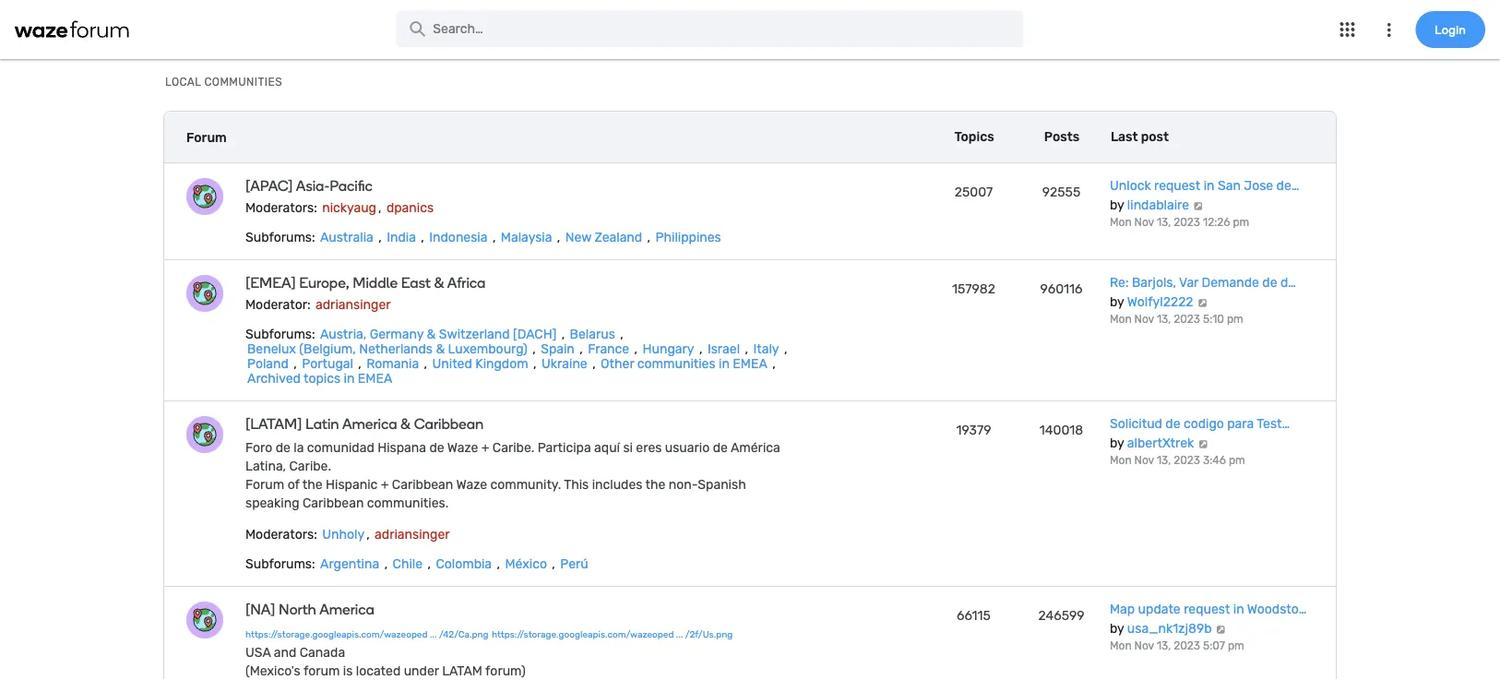 Task type: locate. For each thing, give the bounding box(es) containing it.
+ up the communities. at the bottom of page
[[381, 477, 389, 492]]

0 horizontal spatial https://storage.googleapis.com/wazeoped
[[245, 628, 428, 639]]

subforums: argentina , chile , colombia , méxico , perú
[[245, 556, 588, 571]]

&
[[434, 274, 444, 291], [427, 326, 436, 341], [436, 341, 445, 356], [401, 415, 411, 432]]

1 ... from the left
[[430, 628, 437, 639]]

subforums: inside subforums: austria, germany & switzerland [dach] , belarus , benelux (belgium, netherlands & luxembourg) , spain , france , hungary , israel , italy , poland , portugal , romania , united kingdom , ukraine , other communities in emea , archived topics in emea
[[245, 326, 315, 341]]

3 13, from the top
[[1157, 454, 1171, 467]]

1 vertical spatial waze
[[456, 477, 487, 492]]

1 horizontal spatial ...
[[676, 628, 683, 639]]

2023 for [emea] europe, middle east & africa
[[1174, 313, 1200, 326]]

2 the from the left
[[645, 477, 666, 492]]

the left non-
[[645, 477, 666, 492]]

1 vertical spatial request
[[1184, 602, 1230, 617]]

0 vertical spatial adriansinger
[[316, 297, 391, 312]]

1 no unread posts image from the top
[[186, 178, 223, 215]]

...
[[430, 628, 437, 639], [676, 628, 683, 639]]

subforums: austria, germany & switzerland [dach] , belarus , benelux (belgium, netherlands & luxembourg) , spain , france , hungary , israel , italy , poland , portugal , romania , united kingdom , ukraine , other communities in emea , archived topics in emea
[[245, 326, 787, 386]]

pm right 3:46
[[1229, 454, 1245, 467]]

pm
[[1233, 216, 1250, 229], [1227, 313, 1244, 326], [1229, 454, 1245, 467], [1228, 639, 1244, 652]]

mon for [na] north america
[[1110, 639, 1132, 652]]

dpanics link
[[385, 200, 436, 215]]

america up comunidad at the left bottom
[[342, 415, 397, 432]]

mon down unlock
[[1110, 216, 1132, 229]]

spain link
[[539, 341, 577, 356]]

2023 left the 12:26 at right top
[[1174, 216, 1200, 229]]

adriansinger inside [emea] europe, middle east & africa moderator: adriansinger
[[316, 297, 391, 312]]

0 horizontal spatial caribe.
[[289, 458, 331, 473]]

solicitud
[[1110, 416, 1162, 431]]

13, down albertxtrek link
[[1157, 454, 1171, 467]]

960116
[[1040, 281, 1083, 297]]

de up albertxtrek link
[[1166, 416, 1181, 431]]

no unread posts image for [apac] asia-pacific
[[186, 178, 223, 215]]

participa
[[538, 440, 591, 455]]

/42/ca.png
[[439, 628, 489, 639]]

localization
[[380, 11, 452, 26]]

4 13, from the top
[[1157, 639, 1171, 652]]

in
[[1204, 178, 1215, 193], [719, 356, 730, 371], [344, 370, 355, 386], [1233, 602, 1244, 617]]

in left 'san'
[[1204, 178, 1215, 193]]

in right topics
[[344, 370, 355, 386]]

1 mon from the top
[[1110, 216, 1132, 229]]

subforums: down "moderator:"
[[245, 326, 315, 341]]

1 nov from the top
[[1135, 216, 1154, 229]]

140018
[[1040, 423, 1083, 438]]

by down unlock
[[1110, 197, 1124, 212]]

https://storage.googleapis.com/wazeoped down 'perú'
[[492, 628, 674, 639]]

pm for [na] north america
[[1228, 639, 1244, 652]]

13, down wolfyl2222
[[1157, 313, 1171, 326]]

de right usuario
[[713, 440, 728, 455]]

request up "lindablaire" link
[[1154, 178, 1201, 193]]

2 2023 from the top
[[1174, 313, 1200, 326]]

forum down "local communities" link
[[186, 129, 227, 145]]

de left la
[[276, 440, 291, 455]]

america inside [latam] latin america & caribbean foro de la comunidad hispana de waze + caribe. participa aquí si eres usuario de américa latina, caribe. forum of the hispanic + caribbean waze community. this includes the non-spanish speaking caribbean communities.
[[342, 415, 397, 432]]

+ down the [latam] latin america & caribbean link
[[481, 440, 489, 455]]

request
[[1154, 178, 1201, 193], [1184, 602, 1230, 617]]

moderators: down [apac]
[[245, 200, 317, 215]]

& right 'netherlands'
[[436, 341, 445, 356]]

perú link
[[558, 556, 590, 571]]

subforums: up [emea]
[[245, 229, 315, 245]]

1 2023 from the top
[[1174, 216, 1200, 229]]

australia
[[320, 229, 373, 245]]

13, down "lindablaire" link
[[1157, 216, 1171, 229]]

subforums: for subforums: australia , india , indonesia , malaysia , new zealand , philippines
[[245, 229, 315, 245]]

1 by from the top
[[1110, 197, 1124, 212]]

adriansinger link down the middle
[[314, 297, 393, 312]]

0 vertical spatial waze
[[447, 440, 478, 455]]

1 horizontal spatial forum
[[245, 477, 284, 492]]

lindablaire link
[[1127, 197, 1189, 212]]

america for latin
[[342, 415, 397, 432]]

re: barjols, var demande de d… by wolfyl2222
[[1110, 275, 1296, 309]]

by down map
[[1110, 621, 1124, 636]]

4 mon from the top
[[1110, 639, 1132, 652]]

by down solicitud
[[1110, 435, 1124, 450]]

13, for [na] north america
[[1157, 639, 1171, 652]]

2023 left 3:46
[[1174, 454, 1200, 467]]

no unread posts image left [apac]
[[186, 178, 223, 215]]

caribbean
[[414, 415, 484, 432], [392, 477, 453, 492], [303, 495, 364, 510]]

2023
[[1174, 216, 1200, 229], [1174, 313, 1200, 326], [1174, 454, 1200, 467], [1174, 639, 1200, 652]]

caribe. down the [latam] latin america & caribbean link
[[493, 440, 535, 455]]

no unread posts image
[[186, 178, 223, 215], [186, 602, 223, 639]]

& right east
[[434, 274, 444, 291]]

& inside [emea] europe, middle east & africa moderator: adriansinger
[[434, 274, 444, 291]]

view the latest post image
[[1215, 625, 1227, 634]]

de
[[1263, 275, 1277, 290], [1166, 416, 1181, 431], [276, 440, 291, 455], [429, 440, 444, 455], [713, 440, 728, 455]]

the right of
[[302, 477, 323, 492]]

13, down usa_nk1zj89b 'link'
[[1157, 639, 1171, 652]]

1 vertical spatial moderators:
[[245, 526, 317, 542]]

2 vertical spatial view the latest post image
[[1197, 439, 1209, 448]]

france link
[[586, 341, 631, 356]]

5:07
[[1203, 639, 1225, 652]]

eres
[[636, 440, 662, 455]]

1 horizontal spatial https://storage.googleapis.com/wazeoped
[[492, 628, 674, 639]]

2023 down usa_nk1zj89b 'link'
[[1174, 639, 1200, 652]]

2 13, from the top
[[1157, 313, 1171, 326]]

located
[[356, 663, 401, 678]]

1 vertical spatial subforums:
[[245, 326, 315, 341]]

in left woodsto…
[[1233, 602, 1244, 617]]

4 by from the top
[[1110, 621, 1124, 636]]

mon down solicitud
[[1110, 454, 1132, 467]]

0 vertical spatial moderators:
[[245, 200, 317, 215]]

communities
[[637, 356, 716, 371]]

in inside the unlock request in san jose de… by lindablaire
[[1204, 178, 1215, 193]]

,
[[378, 200, 382, 215], [378, 229, 382, 245], [421, 229, 424, 245], [493, 229, 496, 245], [557, 229, 560, 245], [647, 229, 651, 245], [562, 326, 565, 341], [620, 326, 623, 341], [533, 341, 536, 356], [580, 341, 583, 356], [634, 341, 638, 356], [699, 341, 703, 356], [745, 341, 748, 356], [784, 341, 787, 356], [294, 356, 297, 371], [358, 356, 362, 371], [424, 356, 427, 371], [533, 356, 537, 371], [592, 356, 596, 371], [772, 356, 776, 371], [366, 526, 370, 542], [384, 556, 388, 571], [428, 556, 431, 571], [497, 556, 500, 571], [552, 556, 555, 571]]

by down re:
[[1110, 294, 1124, 309]]

hungary
[[643, 341, 694, 356]]

argentina link
[[318, 556, 381, 571]]

[apac]
[[245, 177, 293, 194]]

caribbean up hispana
[[414, 415, 484, 432]]

spanish
[[698, 477, 746, 492]]

https://storage.googleapis.com/wazeoped ... /42/ca.png https://storage.googleapis.com/wazeoped ... /2f/us.png usa and canada (mexico's forum is located under latam forum)
[[245, 628, 733, 678]]

13, for [apac] asia-pacific
[[1157, 216, 1171, 229]]

pm for [apac] asia-pacific
[[1233, 216, 1250, 229]]

archived
[[247, 370, 301, 386]]

view the latest post image up 5:10
[[1197, 298, 1209, 307]]

3 mon from the top
[[1110, 454, 1132, 467]]

albertxtrek
[[1127, 435, 1194, 450]]

nov
[[1135, 216, 1154, 229], [1135, 313, 1154, 326], [1135, 454, 1154, 467], [1135, 639, 1154, 652]]

nov down usa_nk1zj89b
[[1135, 639, 1154, 652]]

caribbean down hispanic
[[303, 495, 364, 510]]

0 horizontal spatial forum
[[186, 129, 227, 145]]

0 vertical spatial forum
[[186, 129, 227, 145]]

1 vertical spatial adriansinger
[[375, 526, 450, 542]]

[na] north america link
[[245, 600, 778, 618]]

1 vertical spatial view the latest post image
[[1197, 298, 1209, 307]]

américa
[[731, 440, 780, 455]]

https://storage.googleapis.com/wazeoped up canada
[[245, 628, 428, 639]]

by inside solicitud de codigo para test… by albertxtrek
[[1110, 435, 1124, 450]]

... left /42/ca.png
[[430, 628, 437, 639]]

2 nov from the top
[[1135, 313, 1154, 326]]

view the latest post image down the codigo
[[1197, 439, 1209, 448]]

19379
[[956, 423, 991, 438]]

0 vertical spatial caribe.
[[493, 440, 535, 455]]

2 vertical spatial subforums:
[[245, 556, 315, 571]]

[latam] latin america & caribbean link
[[245, 415, 778, 432]]

0 horizontal spatial emea
[[358, 370, 392, 386]]

0 horizontal spatial +
[[381, 477, 389, 492]]

de inside solicitud de codigo para test… by albertxtrek
[[1166, 416, 1181, 431]]

pm right the 12:26 at right top
[[1233, 216, 1250, 229]]

unholy
[[322, 526, 365, 542]]

post
[[1141, 129, 1169, 144]]

view the latest post image down unlock request in san jose de… 'link'
[[1193, 201, 1204, 210]]

92555
[[1042, 185, 1081, 200]]

solicitud de codigo para test… link
[[1110, 416, 1290, 431]]

nov down wolfyl2222 link
[[1135, 313, 1154, 326]]

1 vertical spatial no unread posts image
[[186, 602, 223, 639]]

3 2023 from the top
[[1174, 454, 1200, 467]]

1 vertical spatial america
[[319, 600, 374, 618]]

adriansinger up subforums: argentina , chile , colombia , méxico , perú
[[375, 526, 450, 542]]

mon down map
[[1110, 639, 1132, 652]]

nov down lindablaire
[[1135, 216, 1154, 229]]

2 https://storage.googleapis.com/wazeoped from the left
[[492, 628, 674, 639]]

pm for [emea] europe, middle east & africa
[[1227, 313, 1244, 326]]

0 vertical spatial request
[[1154, 178, 1201, 193]]

forum down 'latina,'
[[245, 477, 284, 492]]

netherlands
[[359, 341, 433, 356]]

4 nov from the top
[[1135, 639, 1154, 652]]

0 vertical spatial +
[[481, 440, 489, 455]]

emea
[[733, 356, 767, 371], [358, 370, 392, 386]]

waze left community. in the bottom left of the page
[[456, 477, 487, 492]]

foro
[[245, 440, 272, 455]]

2023 for [latam] latin america & caribbean
[[1174, 454, 1200, 467]]

indonesia
[[429, 229, 488, 245]]

mon down re:
[[1110, 313, 1132, 326]]

canada
[[300, 644, 345, 660]]

3 by from the top
[[1110, 435, 1124, 450]]

adriansinger
[[316, 297, 391, 312], [375, 526, 450, 542]]

de left d…
[[1263, 275, 1277, 290]]

0 vertical spatial no unread posts image
[[186, 178, 223, 215]]

no unread posts image for [na] north america
[[186, 602, 223, 639]]

2 moderators: from the top
[[245, 526, 317, 542]]

nov for [emea] europe, middle east & africa
[[1135, 313, 1154, 326]]

1 horizontal spatial caribe.
[[493, 440, 535, 455]]

india
[[387, 229, 416, 245]]

re: barjols, var demande de d… link
[[1110, 275, 1296, 290]]

var
[[1179, 275, 1199, 290]]

& up hispana
[[401, 415, 411, 432]]

caribbean up the communities. at the bottom of page
[[392, 477, 453, 492]]

america up https://storage.googleapis.com/wazeoped ... /42/ca.png link
[[319, 600, 374, 618]]

france
[[588, 341, 629, 356]]

germany
[[370, 326, 424, 341]]

1 subforums: from the top
[[245, 229, 315, 245]]

1 horizontal spatial the
[[645, 477, 666, 492]]

de right hispana
[[429, 440, 444, 455]]

view the latest post image
[[1193, 201, 1204, 210], [1197, 298, 1209, 307], [1197, 439, 1209, 448]]

africa
[[447, 274, 486, 291]]

3 nov from the top
[[1135, 454, 1154, 467]]

hispanic
[[326, 477, 378, 492]]

1 vertical spatial forum
[[245, 477, 284, 492]]

in inside the map update request in woodsto… by usa_nk1zj89b
[[1233, 602, 1244, 617]]

https://storage.googleapis.com/wazeoped ... /42/ca.png link
[[245, 625, 489, 643]]

4 2023 from the top
[[1174, 639, 1200, 652]]

adriansinger down the middle
[[316, 297, 391, 312]]

mon nov 13, 2023 5:10 pm
[[1110, 313, 1244, 326]]

... left the /2f/us.png at the left bottom of page
[[676, 628, 683, 639]]

2 no unread posts image from the top
[[186, 602, 223, 639]]

2 subforums: from the top
[[245, 326, 315, 341]]

pm right 5:10
[[1227, 313, 1244, 326]]

mon
[[1110, 216, 1132, 229], [1110, 313, 1132, 326], [1110, 454, 1132, 467], [1110, 639, 1132, 652]]

3:46
[[1203, 454, 1226, 467]]

2 mon from the top
[[1110, 313, 1132, 326]]

2 by from the top
[[1110, 294, 1124, 309]]

0 horizontal spatial the
[[302, 477, 323, 492]]

moderators: down speaking
[[245, 526, 317, 542]]

1 moderators: from the top
[[245, 200, 317, 215]]

3 subforums: from the top
[[245, 556, 315, 571]]

no unread posts image left [na]
[[186, 602, 223, 639]]

https://storage.googleapis.com/wazeoped ... /2f/us.png link
[[492, 625, 733, 643]]

forum inside [latam] latin america & caribbean foro de la comunidad hispana de waze + caribe. participa aquí si eres usuario de américa latina, caribe. forum of the hispanic + caribbean waze community. this includes the non-spanish speaking caribbean communities.
[[245, 477, 284, 492]]

subforums:
[[245, 229, 315, 245], [245, 326, 315, 341], [245, 556, 315, 571]]

request up view the latest post icon
[[1184, 602, 1230, 617]]

[apac] asia-pacific moderators: nickyaug , dpanics
[[245, 177, 434, 215]]

1 the from the left
[[302, 477, 323, 492]]

2023 left 5:10
[[1174, 313, 1200, 326]]

nickyaug link
[[320, 200, 378, 215]]

map update request in woodsto… link
[[1110, 602, 1307, 617]]

caribe. down la
[[289, 458, 331, 473]]

subforums: up north
[[245, 556, 315, 571]]

nov down albertxtrek
[[1135, 454, 1154, 467]]

1 13, from the top
[[1157, 216, 1171, 229]]

0 horizontal spatial ...
[[430, 628, 437, 639]]

italy link
[[751, 341, 781, 356]]

0 vertical spatial view the latest post image
[[1193, 201, 1204, 210]]

moderators:
[[245, 200, 317, 215], [245, 526, 317, 542]]

0 vertical spatial america
[[342, 415, 397, 432]]

the
[[302, 477, 323, 492], [645, 477, 666, 492]]

adriansinger link up subforums: argentina , chile , colombia , méxico , perú
[[373, 526, 452, 542]]

pm right 5:07
[[1228, 639, 1244, 652]]

0 vertical spatial subforums:
[[245, 229, 315, 245]]

waze down the [latam] latin america & caribbean link
[[447, 440, 478, 455]]

poland
[[247, 356, 289, 371]]



Task type: describe. For each thing, give the bounding box(es) containing it.
, inside [apac] asia-pacific moderators: nickyaug , dpanics
[[378, 200, 382, 215]]

austria, germany & switzerland [dach] link
[[318, 326, 558, 341]]

archived topics in emea link
[[245, 370, 394, 386]]

d…
[[1281, 275, 1296, 290]]

1 vertical spatial caribe.
[[289, 458, 331, 473]]

0 vertical spatial adriansinger link
[[314, 297, 393, 312]]

united kingdom link
[[430, 356, 530, 371]]

middle
[[353, 274, 398, 291]]

pm for [latam] latin america & caribbean
[[1229, 454, 1245, 467]]

[latam] latin america & caribbean foro de la comunidad hispana de waze + caribe. participa aquí si eres usuario de américa latina, caribe. forum of the hispanic + caribbean waze community. this includes the non-spanish speaking caribbean communities.
[[245, 415, 780, 510]]

subforums: australia , india , indonesia , malaysia , new zealand , philippines
[[245, 229, 721, 245]]

subforums: for subforums: austria, germany & switzerland [dach] , belarus , benelux (belgium, netherlands & luxembourg) , spain , france , hungary , israel , italy , poland , portugal , romania , united kingdom , ukraine , other communities in emea , archived topics in emea
[[245, 326, 315, 341]]

codigo
[[1184, 416, 1224, 431]]

portugal
[[302, 356, 353, 371]]

latina,
[[245, 458, 286, 473]]

switzerland
[[439, 326, 510, 341]]

asia-
[[296, 177, 330, 194]]

america for north
[[319, 600, 374, 618]]

solicitud de codigo para test… by albertxtrek
[[1110, 416, 1290, 450]]

forum locked image
[[186, 416, 223, 453]]

dpanics
[[387, 200, 434, 215]]

unlock request in san jose de… link
[[1110, 178, 1300, 193]]

[emea] europe, middle east & africa link
[[245, 274, 778, 291]]

austria,
[[320, 326, 367, 341]]

157982
[[952, 281, 996, 297]]

by inside the map update request in woodsto… by usa_nk1zj89b
[[1110, 621, 1124, 636]]

hispana
[[378, 440, 426, 455]]

view the latest post image for ,
[[1193, 201, 1204, 210]]

mon for [latam] latin america & caribbean
[[1110, 454, 1132, 467]]

2023 for [na] north america
[[1174, 639, 1200, 652]]

request inside the unlock request in san jose de… by lindablaire
[[1154, 178, 1201, 193]]

mon for [emea] europe, middle east & africa
[[1110, 313, 1132, 326]]

poland link
[[245, 356, 291, 371]]

25007
[[955, 185, 993, 200]]

nickyaug
[[322, 200, 376, 215]]

[dach]
[[513, 326, 557, 341]]

communities.
[[367, 495, 449, 510]]

by inside the unlock request in san jose de… by lindablaire
[[1110, 197, 1124, 212]]

australia link
[[318, 229, 375, 245]]

1 horizontal spatial +
[[481, 440, 489, 455]]

forum locked image
[[186, 275, 223, 312]]

philippines link
[[654, 229, 723, 245]]

malaysia link
[[499, 229, 554, 245]]

topics
[[954, 129, 994, 144]]

12:26
[[1203, 216, 1230, 229]]

(belgium,
[[299, 341, 356, 356]]

last
[[1111, 129, 1138, 144]]

méxico
[[505, 556, 547, 571]]

[emea]
[[245, 274, 296, 291]]

malaysia
[[501, 229, 552, 245]]

si
[[623, 440, 633, 455]]

philippines
[[656, 229, 721, 245]]

1 horizontal spatial emea
[[733, 356, 767, 371]]

new zealand link
[[564, 229, 644, 245]]

test…
[[1257, 416, 1290, 431]]

jose
[[1244, 178, 1273, 193]]

under
[[404, 663, 439, 678]]

united
[[432, 356, 472, 371]]

1 https://storage.googleapis.com/wazeoped from the left
[[245, 628, 428, 639]]

nov for [apac] asia-pacific
[[1135, 216, 1154, 229]]

re:
[[1110, 275, 1129, 290]]

246599
[[1038, 608, 1085, 623]]

moderators: unholy , adriansinger
[[245, 526, 450, 542]]

colombia
[[436, 556, 492, 571]]

para
[[1227, 416, 1254, 431]]

de inside re: barjols, var demande de d… by wolfyl2222
[[1263, 275, 1277, 290]]

benelux
[[247, 341, 296, 356]]

de…
[[1277, 178, 1300, 193]]

& inside [latam] latin america & caribbean foro de la comunidad hispana de waze + caribe. participa aquí si eres usuario de américa latina, caribe. forum of the hispanic + caribbean waze community. this includes the non-spanish speaking caribbean communities.
[[401, 415, 411, 432]]

ukraine link
[[540, 356, 589, 371]]

is
[[343, 663, 353, 678]]

moderator:
[[245, 297, 311, 312]]

includes
[[592, 477, 643, 492]]

forum)
[[485, 663, 526, 678]]

usa_nk1zj89b link
[[1127, 621, 1212, 636]]

2 vertical spatial caribbean
[[303, 495, 364, 510]]

view the latest post image for africa
[[1197, 298, 1209, 307]]

1 vertical spatial adriansinger link
[[373, 526, 452, 542]]

unlock
[[1110, 178, 1151, 193]]

1 vertical spatial caribbean
[[392, 477, 453, 492]]

13, for [latam] latin america & caribbean
[[1157, 454, 1171, 467]]

last post
[[1111, 129, 1169, 144]]

1 vertical spatial +
[[381, 477, 389, 492]]

[na]
[[245, 600, 275, 618]]

wolfyl2222
[[1127, 294, 1194, 309]]

mon for [apac] asia-pacific
[[1110, 216, 1132, 229]]

nov for [latam] latin america & caribbean
[[1135, 454, 1154, 467]]

this
[[564, 477, 589, 492]]

perú
[[560, 556, 588, 571]]

subforums: for subforums: argentina , chile , colombia , méxico , perú
[[245, 556, 315, 571]]

localization link
[[378, 11, 454, 26]]

italy
[[753, 341, 779, 356]]

chile link
[[391, 556, 424, 571]]

colombia link
[[434, 556, 494, 571]]

& right germany
[[427, 326, 436, 341]]

2 ... from the left
[[676, 628, 683, 639]]

0 vertical spatial caribbean
[[414, 415, 484, 432]]

[latam]
[[245, 415, 302, 432]]

map update request in woodsto… by usa_nk1zj89b
[[1110, 602, 1307, 636]]

moderators: inside [apac] asia-pacific moderators: nickyaug , dpanics
[[245, 200, 317, 215]]

israel link
[[706, 341, 742, 356]]

argentina
[[320, 556, 379, 571]]

other
[[601, 356, 634, 371]]

in left italy link
[[719, 356, 730, 371]]

mon nov 13, 2023 5:07 pm
[[1110, 639, 1244, 652]]

indonesia link
[[427, 229, 489, 245]]

lindablaire
[[1127, 197, 1189, 212]]

of
[[288, 477, 300, 492]]

india link
[[385, 229, 418, 245]]

romania link
[[365, 356, 421, 371]]

hungary link
[[641, 341, 696, 356]]

2023 for [apac] asia-pacific
[[1174, 216, 1200, 229]]

speaking
[[245, 495, 299, 510]]

albertxtrek link
[[1127, 435, 1194, 450]]

[apac] asia-pacific link
[[245, 177, 778, 194]]

13, for [emea] europe, middle east & africa
[[1157, 313, 1171, 326]]

/2f/us.png
[[685, 628, 733, 639]]

east
[[401, 274, 431, 291]]

zealand
[[595, 229, 642, 245]]

request inside the map update request in woodsto… by usa_nk1zj89b
[[1184, 602, 1230, 617]]

unlock request in san jose de… by lindablaire
[[1110, 178, 1300, 212]]

nov for [na] north america
[[1135, 639, 1154, 652]]

benelux (belgium, netherlands & luxembourg) link
[[245, 341, 529, 356]]

by inside re: barjols, var demande de d… by wolfyl2222
[[1110, 294, 1124, 309]]

update
[[1138, 602, 1181, 617]]

topics
[[304, 370, 341, 386]]



Task type: vqa. For each thing, say whether or not it's contained in the screenshot.
Mon for [APAC] Asia-Pacific
yes



